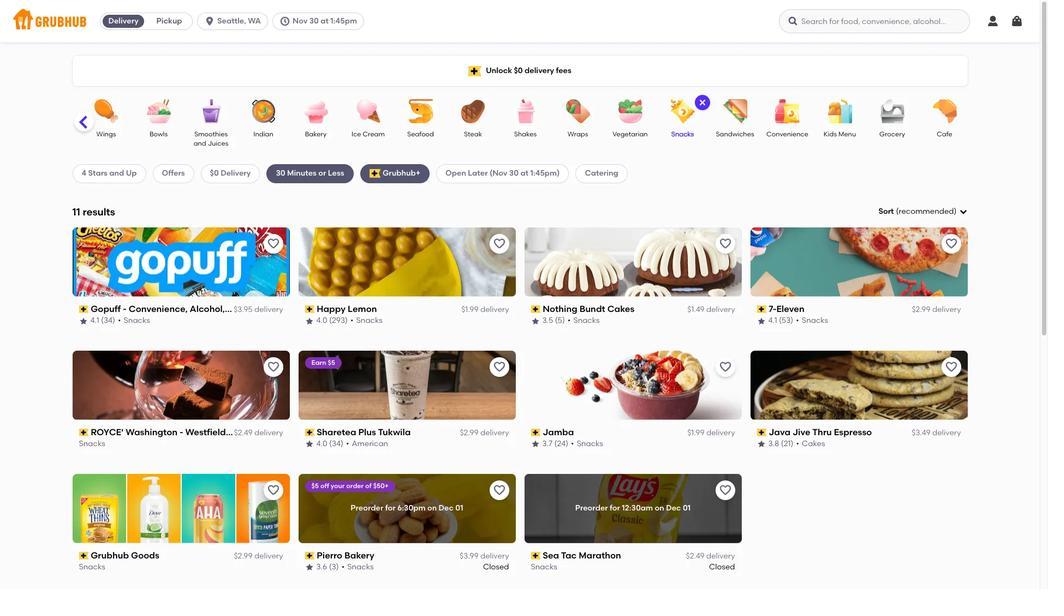 Task type: vqa. For each thing, say whether or not it's contained in the screenshot.


Task type: describe. For each thing, give the bounding box(es) containing it.
0 horizontal spatial -
[[123, 304, 127, 314]]

• for nothing bundt cakes
[[568, 316, 571, 326]]

12:30am
[[622, 504, 653, 513]]

happy
[[317, 304, 346, 314]]

delivery for pierro bakery
[[481, 552, 509, 561]]

sharetea plus tukwila
[[317, 427, 411, 438]]

grocery
[[880, 131, 906, 138]]

(5)
[[555, 316, 565, 326]]

4.0 (293)
[[316, 316, 348, 326]]

grubhub plus flag logo image for unlock $0 delivery fees
[[469, 66, 482, 76]]

soup image
[[35, 99, 73, 123]]

• for jamba
[[571, 440, 574, 449]]

3.7 (24)
[[543, 440, 569, 449]]

jamba
[[543, 427, 574, 438]]

subscription pass image for nothing bundt cakes
[[531, 306, 541, 314]]

nov
[[293, 16, 308, 26]]

less
[[328, 169, 344, 178]]

7-eleven
[[769, 304, 805, 314]]

$2.49 for sea tac marathon
[[686, 552, 705, 561]]

01 for pierro bakery
[[456, 504, 463, 513]]

svg image inside seattle, wa button
[[204, 16, 215, 27]]

american
[[352, 440, 388, 449]]

gopuff - convenience, alcohol, & more
[[91, 304, 258, 314]]

gopuff
[[91, 304, 121, 314]]

0 vertical spatial cakes
[[608, 304, 635, 314]]

alcohol,
[[190, 304, 225, 314]]

vegetarian
[[613, 131, 648, 138]]

6:30pm
[[398, 504, 426, 513]]

save this restaurant button for -
[[264, 234, 283, 254]]

grubhub goods
[[91, 551, 159, 561]]

sharetea plus tukwila logo image
[[298, 351, 516, 420]]

• for 7-eleven
[[796, 316, 799, 326]]

bowls image
[[140, 99, 178, 123]]

snacks down royce'
[[79, 440, 105, 449]]

save this restaurant image for nothing bundt cakes
[[719, 237, 732, 251]]

happy lemon
[[317, 304, 377, 314]]

sea tac marathon
[[543, 551, 621, 561]]

smoothies
[[194, 131, 228, 138]]

save this restaurant image for java jive thru espresso
[[945, 361, 958, 374]]

7-eleven logo image
[[751, 228, 968, 297]]

$3.99 delivery
[[460, 552, 509, 561]]

$1.99 delivery for jamba
[[688, 429, 735, 438]]

ice cream image
[[349, 99, 387, 123]]

closed for sea tac marathon
[[709, 563, 735, 572]]

subscription pass image for pierro bakery
[[305, 553, 315, 560]]

wraps
[[568, 131, 588, 138]]

westfield
[[185, 427, 226, 438]]

seattle, wa
[[217, 16, 261, 26]]

$2.49 delivery for royce' washington - westfield southcenter mall
[[234, 429, 283, 438]]

• for happy lemon
[[351, 316, 354, 326]]

preorder for 6:30pm on dec 01
[[351, 504, 463, 513]]

preorder for tac
[[576, 504, 608, 513]]

shakes image
[[507, 99, 545, 123]]

goods
[[131, 551, 159, 561]]

at inside button
[[321, 16, 329, 26]]

subscription pass image for royce' washington - westfield southcenter mall
[[79, 429, 89, 437]]

indian image
[[244, 99, 283, 123]]

dec for sea tac marathon
[[666, 504, 681, 513]]

snacks right (24)
[[577, 440, 603, 449]]

save this restaurant image for gopuff - convenience, alcohol, & more
[[267, 237, 280, 251]]

(
[[897, 207, 899, 216]]

$2.49 for royce' washington - westfield southcenter mall
[[234, 429, 253, 438]]

star icon image left 3.6
[[305, 564, 314, 573]]

happy lemon logo image
[[298, 228, 516, 297]]

tukwila
[[378, 427, 411, 438]]

delivery button
[[101, 13, 146, 30]]

1 vertical spatial delivery
[[221, 169, 251, 178]]

pierro
[[317, 551, 343, 561]]

royce'
[[91, 427, 124, 438]]

• for java jive thru espresso
[[797, 440, 800, 449]]

$5 off your order of $50+
[[312, 483, 389, 490]]

smoothies and juices image
[[192, 99, 230, 123]]

steak image
[[454, 99, 492, 123]]

up
[[126, 169, 137, 178]]

4.1 (34)
[[90, 316, 115, 326]]

stars
[[88, 169, 108, 178]]

none field containing sort
[[879, 206, 968, 218]]

star icon image for java jive thru espresso
[[757, 440, 766, 449]]

marathon
[[579, 551, 621, 561]]

subscription pass image for sea tac marathon
[[531, 553, 541, 560]]

01 for sea tac marathon
[[683, 504, 691, 513]]

(53)
[[779, 316, 794, 326]]

wa
[[248, 16, 261, 26]]

save this restaurant button for washington
[[264, 358, 283, 377]]

4
[[82, 169, 86, 178]]

3.8
[[769, 440, 780, 449]]

snacks image
[[664, 99, 702, 123]]

results
[[83, 206, 115, 218]]

0 horizontal spatial $0
[[210, 169, 219, 178]]

svg image inside nov 30 at 1:45pm button
[[280, 16, 291, 27]]

subscription pass image for gopuff - convenience, alcohol, & more
[[79, 306, 89, 314]]

3.6
[[316, 563, 327, 572]]

sea
[[543, 551, 559, 561]]

Search for food, convenience, alcohol... search field
[[779, 9, 971, 33]]

save this restaurant button for eleven
[[942, 234, 961, 254]]

3.6 (3)
[[316, 563, 339, 572]]

delivery for java jive thru espresso
[[933, 429, 961, 438]]

kids menu
[[824, 131, 856, 138]]

$1.99 delivery for happy lemon
[[462, 305, 509, 315]]

subscription pass image for jamba
[[531, 429, 541, 437]]

3.5 (5)
[[543, 316, 565, 326]]

(34) for gopuff
[[101, 316, 115, 326]]

nothing
[[543, 304, 578, 314]]

11
[[72, 206, 80, 218]]

3.7
[[543, 440, 553, 449]]

• for gopuff - convenience, alcohol, & more
[[118, 316, 121, 326]]

sharetea
[[317, 427, 356, 438]]

earn $5
[[312, 359, 335, 367]]

save this restaurant image for 7-eleven
[[945, 237, 958, 251]]

catering
[[585, 169, 619, 178]]

off
[[321, 483, 329, 490]]

menu
[[839, 131, 856, 138]]

dec for pierro bakery
[[439, 504, 454, 513]]

1 horizontal spatial save this restaurant image
[[719, 484, 732, 497]]

your
[[331, 483, 345, 490]]

delivery for gopuff - convenience, alcohol, & more
[[254, 305, 283, 315]]

bundt
[[580, 304, 606, 314]]

(21)
[[781, 440, 794, 449]]

closed for pierro bakery
[[483, 563, 509, 572]]

$50+
[[373, 483, 389, 490]]

sandwiches image
[[716, 99, 755, 123]]

nothing bundt cakes
[[543, 304, 635, 314]]

bowls
[[150, 131, 168, 138]]

tac
[[561, 551, 577, 561]]

1 horizontal spatial $0
[[514, 66, 523, 75]]

• snacks for eleven
[[796, 316, 829, 326]]

on for pierro bakery
[[428, 504, 437, 513]]

snacks down the snacks image in the top right of the page
[[672, 131, 694, 138]]

1:45pm)
[[531, 169, 560, 178]]

delivery for 7-eleven
[[933, 305, 961, 315]]

for for sea tac marathon
[[610, 504, 620, 513]]

(3)
[[329, 563, 339, 572]]

subscription pass image for java jive thru espresso
[[757, 429, 767, 437]]

30 minutes or less
[[276, 169, 344, 178]]

steak
[[464, 131, 482, 138]]

grocery image
[[874, 99, 912, 123]]

save this restaurant button for bundt
[[716, 234, 735, 254]]

$0 delivery
[[210, 169, 251, 178]]

delivery for sea tac marathon
[[707, 552, 735, 561]]

star icon image for 7-eleven
[[757, 317, 766, 326]]

plus
[[359, 427, 376, 438]]

$2.99 delivery for sharetea plus tukwila
[[460, 429, 509, 438]]

order
[[346, 483, 364, 490]]

snacks down grubhub
[[79, 563, 105, 572]]

4.1 (53)
[[769, 316, 794, 326]]

star icon image for nothing bundt cakes
[[531, 317, 540, 326]]

subscription pass image for 7-eleven
[[757, 306, 767, 314]]

unlock $0 delivery fees
[[486, 66, 572, 75]]

southcenter
[[228, 427, 281, 438]]



Task type: locate. For each thing, give the bounding box(es) containing it.
0 horizontal spatial $2.99
[[234, 552, 253, 561]]

snacks down 'pierro bakery'
[[347, 563, 374, 572]]

1 vertical spatial and
[[109, 169, 124, 178]]

1 vertical spatial $1.99
[[688, 429, 705, 438]]

1 vertical spatial $5
[[312, 483, 319, 490]]

$2.99 delivery for 7-eleven
[[912, 305, 961, 315]]

0 horizontal spatial grubhub plus flag logo image
[[370, 170, 381, 178]]

)
[[954, 207, 957, 216]]

1 preorder from the left
[[351, 504, 384, 513]]

(34) down sharetea
[[329, 440, 344, 449]]

lemon
[[348, 304, 377, 314]]

• snacks for bundt
[[568, 316, 600, 326]]

0 horizontal spatial delivery
[[108, 16, 139, 26]]

• right (53)
[[796, 316, 799, 326]]

4.1 for gopuff
[[90, 316, 99, 326]]

• american
[[346, 440, 388, 449]]

seafood image
[[402, 99, 440, 123]]

$2.99 for sharetea plus tukwila
[[460, 429, 479, 438]]

4.0 down happy at left bottom
[[316, 316, 328, 326]]

30 right nov
[[309, 16, 319, 26]]

• right (24)
[[571, 440, 574, 449]]

0 horizontal spatial on
[[428, 504, 437, 513]]

subscription pass image left jamba
[[531, 429, 541, 437]]

ice cream
[[352, 131, 385, 138]]

1 horizontal spatial $1.99
[[688, 429, 705, 438]]

2 dec from the left
[[666, 504, 681, 513]]

4.0 (34)
[[316, 440, 344, 449]]

• snacks down 'pierro bakery'
[[342, 563, 374, 572]]

subscription pass image left grubhub
[[79, 553, 89, 560]]

save this restaurant image for jamba
[[719, 361, 732, 374]]

0 vertical spatial $1.99 delivery
[[462, 305, 509, 315]]

unlock
[[486, 66, 512, 75]]

• down sharetea
[[346, 440, 349, 449]]

save this restaurant image for royce' washington - westfield southcenter mall
[[267, 361, 280, 374]]

subscription pass image left royce'
[[79, 429, 89, 437]]

0 horizontal spatial 4.1
[[90, 316, 99, 326]]

star icon image left 3.5
[[531, 317, 540, 326]]

wraps image
[[559, 99, 597, 123]]

1 horizontal spatial $2.99
[[460, 429, 479, 438]]

seafood
[[407, 131, 434, 138]]

2 4.1 from the left
[[769, 316, 778, 326]]

1 vertical spatial save this restaurant image
[[719, 484, 732, 497]]

0 horizontal spatial (34)
[[101, 316, 115, 326]]

1 vertical spatial grubhub plus flag logo image
[[370, 170, 381, 178]]

save this restaurant button
[[264, 234, 283, 254], [490, 234, 509, 254], [716, 234, 735, 254], [942, 234, 961, 254], [264, 358, 283, 377], [490, 358, 509, 377], [716, 358, 735, 377], [942, 358, 961, 377], [264, 481, 283, 501], [490, 481, 509, 501], [716, 481, 735, 501]]

2 4.0 from the top
[[316, 440, 328, 449]]

&
[[227, 304, 234, 314]]

1 svg image from the left
[[280, 16, 291, 27]]

and down smoothies
[[194, 140, 206, 148]]

1 vertical spatial cakes
[[802, 440, 826, 449]]

and inside smoothies and juices
[[194, 140, 206, 148]]

0 horizontal spatial 30
[[276, 169, 285, 178]]

2 horizontal spatial $2.99 delivery
[[912, 305, 961, 315]]

delivery for nothing bundt cakes
[[707, 305, 735, 315]]

(34) down 'gopuff'
[[101, 316, 115, 326]]

vegetarian image
[[611, 99, 650, 123]]

$5 left off
[[312, 483, 319, 490]]

• right 4.1 (34)
[[118, 316, 121, 326]]

• snacks
[[118, 316, 150, 326], [351, 316, 383, 326], [568, 316, 600, 326], [796, 316, 829, 326], [571, 440, 603, 449], [342, 563, 374, 572]]

at left the 1:45pm
[[321, 16, 329, 26]]

0 horizontal spatial svg image
[[280, 16, 291, 27]]

• snacks down 'lemon'
[[351, 316, 383, 326]]

on right 12:30am
[[655, 504, 665, 513]]

cakes down java jive thru espresso
[[802, 440, 826, 449]]

2 01 from the left
[[683, 504, 691, 513]]

1 closed from the left
[[483, 563, 509, 572]]

30 right (nov
[[509, 169, 519, 178]]

1 horizontal spatial (34)
[[329, 440, 344, 449]]

01
[[456, 504, 463, 513], [683, 504, 691, 513]]

$2.99 for grubhub goods
[[234, 552, 253, 561]]

offers
[[162, 169, 185, 178]]

1 for from the left
[[385, 504, 396, 513]]

cafe
[[937, 131, 953, 138]]

- right 'gopuff'
[[123, 304, 127, 314]]

earn
[[312, 359, 326, 367]]

0 vertical spatial $2.49 delivery
[[234, 429, 283, 438]]

0 horizontal spatial $1.99
[[462, 305, 479, 315]]

0 vertical spatial $5
[[328, 359, 335, 367]]

bakery right "pierro"
[[345, 551, 374, 561]]

grubhub plus flag logo image left unlock
[[469, 66, 482, 76]]

java
[[769, 427, 791, 438]]

$3.49 delivery
[[912, 429, 961, 438]]

snacks down "eleven"
[[802, 316, 829, 326]]

more
[[236, 304, 258, 314]]

4.0 for sharetea plus tukwila
[[316, 440, 328, 449]]

closed
[[483, 563, 509, 572], [709, 563, 735, 572]]

subscription pass image left "pierro"
[[305, 553, 315, 560]]

grubhub goods logo image
[[72, 474, 290, 544]]

star icon image for jamba
[[531, 440, 540, 449]]

preorder left 12:30am
[[576, 504, 608, 513]]

at
[[321, 16, 329, 26], [521, 169, 529, 178]]

star icon image left 4.1 (34)
[[79, 317, 88, 326]]

1 vertical spatial 4.0
[[316, 440, 328, 449]]

1 horizontal spatial preorder
[[576, 504, 608, 513]]

subscription pass image right "mall"
[[305, 429, 315, 437]]

30 left 'minutes'
[[276, 169, 285, 178]]

0 horizontal spatial dec
[[439, 504, 454, 513]]

(34)
[[101, 316, 115, 326], [329, 440, 344, 449]]

$1.99 for jamba
[[688, 429, 705, 438]]

save this restaurant button for tac
[[716, 481, 735, 501]]

mall
[[283, 427, 301, 438]]

• right (21)
[[797, 440, 800, 449]]

subscription pass image
[[79, 306, 89, 314], [305, 306, 315, 314], [757, 306, 767, 314], [305, 429, 315, 437]]

0 horizontal spatial 01
[[456, 504, 463, 513]]

$0 down juices
[[210, 169, 219, 178]]

save this restaurant image
[[493, 361, 506, 374], [719, 484, 732, 497]]

2 svg image from the left
[[788, 16, 799, 27]]

• snacks right (24)
[[571, 440, 603, 449]]

0 horizontal spatial at
[[321, 16, 329, 26]]

cream
[[363, 131, 385, 138]]

7-
[[769, 304, 777, 314]]

bakery image
[[297, 99, 335, 123]]

1 vertical spatial $2.99 delivery
[[460, 429, 509, 438]]

washington
[[126, 427, 178, 438]]

bakery down bakery image
[[305, 131, 327, 138]]

delivery left pickup
[[108, 16, 139, 26]]

delivery for jamba
[[707, 429, 735, 438]]

1 horizontal spatial -
[[180, 427, 183, 438]]

nothing bundt cakes logo image
[[525, 228, 742, 297]]

grubhub
[[91, 551, 129, 561]]

4.0 for happy lemon
[[316, 316, 328, 326]]

2 preorder from the left
[[576, 504, 608, 513]]

0 horizontal spatial for
[[385, 504, 396, 513]]

save this restaurant button for jive
[[942, 358, 961, 377]]

1 dec from the left
[[439, 504, 454, 513]]

• right (3)
[[342, 563, 345, 572]]

• right (5)
[[568, 316, 571, 326]]

open
[[446, 169, 466, 178]]

0 vertical spatial delivery
[[108, 16, 139, 26]]

1 vertical spatial at
[[521, 169, 529, 178]]

snacks down 'lemon'
[[356, 316, 383, 326]]

(34) for sharetea
[[329, 440, 344, 449]]

1 horizontal spatial $2.49 delivery
[[686, 552, 735, 561]]

delivery for happy lemon
[[481, 305, 509, 315]]

convenience,
[[129, 304, 188, 314]]

grubhub plus flag logo image left the grubhub+ on the left top
[[370, 170, 381, 178]]

0 vertical spatial $2.99 delivery
[[912, 305, 961, 315]]

1 horizontal spatial 30
[[309, 16, 319, 26]]

save this restaurant button for goods
[[264, 481, 283, 501]]

for for pierro bakery
[[385, 504, 396, 513]]

0 horizontal spatial save this restaurant image
[[493, 361, 506, 374]]

pierro bakery
[[317, 551, 374, 561]]

save this restaurant image
[[267, 237, 280, 251], [493, 237, 506, 251], [719, 237, 732, 251], [945, 237, 958, 251], [267, 361, 280, 374], [719, 361, 732, 374], [945, 361, 958, 374], [267, 484, 280, 497], [493, 484, 506, 497]]

gopuff - convenience, alcohol, & more logo image
[[72, 228, 290, 297]]

subscription pass image left 'gopuff'
[[79, 306, 89, 314]]

• for sharetea plus tukwila
[[346, 440, 349, 449]]

wings image
[[87, 99, 125, 123]]

2 closed from the left
[[709, 563, 735, 572]]

0 vertical spatial at
[[321, 16, 329, 26]]

preorder
[[351, 504, 384, 513], [576, 504, 608, 513]]

for left 12:30am
[[610, 504, 620, 513]]

subscription pass image left happy at left bottom
[[305, 306, 315, 314]]

star icon image left 4.0 (293) on the left of page
[[305, 317, 314, 326]]

0 vertical spatial $1.99
[[462, 305, 479, 315]]

1 4.1 from the left
[[90, 316, 99, 326]]

1 4.0 from the top
[[316, 316, 328, 326]]

star icon image for happy lemon
[[305, 317, 314, 326]]

• snacks for -
[[118, 316, 150, 326]]

1 vertical spatial (34)
[[329, 440, 344, 449]]

0 horizontal spatial $5
[[312, 483, 319, 490]]

svg image
[[280, 16, 291, 27], [788, 16, 799, 27]]

• cakes
[[797, 440, 826, 449]]

jive
[[793, 427, 811, 438]]

cafe image
[[926, 99, 964, 123]]

1 horizontal spatial at
[[521, 169, 529, 178]]

convenience image
[[769, 99, 807, 123]]

$2.99 delivery for grubhub goods
[[234, 552, 283, 561]]

2 on from the left
[[655, 504, 665, 513]]

$2.99 for 7-eleven
[[912, 305, 931, 315]]

$1.99 delivery
[[462, 305, 509, 315], [688, 429, 735, 438]]

sandwiches
[[716, 131, 755, 138]]

1 vertical spatial $2.99
[[460, 429, 479, 438]]

1:45pm
[[331, 16, 357, 26]]

1 horizontal spatial dec
[[666, 504, 681, 513]]

star icon image for gopuff - convenience, alcohol, & more
[[79, 317, 88, 326]]

0 horizontal spatial cakes
[[608, 304, 635, 314]]

delivery inside button
[[108, 16, 139, 26]]

pickup
[[157, 16, 182, 26]]

0 vertical spatial (34)
[[101, 316, 115, 326]]

0 horizontal spatial preorder
[[351, 504, 384, 513]]

1 on from the left
[[428, 504, 437, 513]]

1 01 from the left
[[456, 504, 463, 513]]

0 vertical spatial $2.49
[[234, 429, 253, 438]]

java jive thru espresso logo image
[[751, 351, 968, 420]]

at left 1:45pm)
[[521, 169, 529, 178]]

star icon image for sharetea plus tukwila
[[305, 440, 314, 449]]

nov 30 at 1:45pm button
[[273, 13, 369, 30]]

1 vertical spatial $1.99 delivery
[[688, 429, 735, 438]]

2 vertical spatial $2.99
[[234, 552, 253, 561]]

star icon image left 3.8
[[757, 440, 766, 449]]

grubhub plus flag logo image
[[469, 66, 482, 76], [370, 170, 381, 178]]

main navigation navigation
[[0, 0, 1040, 43]]

1 vertical spatial $2.49 delivery
[[686, 552, 735, 561]]

0 horizontal spatial $2.49
[[234, 429, 253, 438]]

1 horizontal spatial $5
[[328, 359, 335, 367]]

on right '6:30pm'
[[428, 504, 437, 513]]

0 vertical spatial $0
[[514, 66, 523, 75]]

preorder down of
[[351, 504, 384, 513]]

4.0
[[316, 316, 328, 326], [316, 440, 328, 449]]

and left the up
[[109, 169, 124, 178]]

subscription pass image left sea
[[531, 553, 541, 560]]

save this restaurant image for grubhub goods
[[267, 484, 280, 497]]

snacks down nothing bundt cakes
[[574, 316, 600, 326]]

star icon image left 4.0 (34)
[[305, 440, 314, 449]]

delivery for sharetea plus tukwila
[[481, 429, 509, 438]]

royce' washington - westfield southcenter mall
[[91, 427, 301, 438]]

1 horizontal spatial closed
[[709, 563, 735, 572]]

fees
[[556, 66, 572, 75]]

1 horizontal spatial on
[[655, 504, 665, 513]]

• snacks for lemon
[[351, 316, 383, 326]]

dec right 12:30am
[[666, 504, 681, 513]]

$1.99
[[462, 305, 479, 315], [688, 429, 705, 438]]

2 vertical spatial $2.99 delivery
[[234, 552, 283, 561]]

preorder for 12:30am on dec 01
[[576, 504, 691, 513]]

seattle, wa button
[[197, 13, 273, 30]]

subscription pass image for sharetea plus tukwila
[[305, 429, 315, 437]]

preorder for bakery
[[351, 504, 384, 513]]

1 horizontal spatial for
[[610, 504, 620, 513]]

1 vertical spatial $0
[[210, 169, 219, 178]]

$1.49 delivery
[[688, 305, 735, 315]]

0 horizontal spatial and
[[109, 169, 124, 178]]

0 horizontal spatial $2.99 delivery
[[234, 552, 283, 561]]

subscription pass image for grubhub goods
[[79, 553, 89, 560]]

star icon image left '3.7'
[[531, 440, 540, 449]]

$2.99
[[912, 305, 931, 315], [460, 429, 479, 438], [234, 552, 253, 561]]

$3.95
[[234, 305, 253, 315]]

4.1 for 7-
[[769, 316, 778, 326]]

jamba logo image
[[525, 351, 742, 420]]

0 horizontal spatial $2.49 delivery
[[234, 429, 283, 438]]

or
[[319, 169, 326, 178]]

sort ( recommended )
[[879, 207, 957, 216]]

• snacks down nothing bundt cakes
[[568, 316, 600, 326]]

1 horizontal spatial svg image
[[788, 16, 799, 27]]

1 vertical spatial -
[[180, 427, 183, 438]]

1 horizontal spatial and
[[194, 140, 206, 148]]

for
[[385, 504, 396, 513], [610, 504, 620, 513]]

$3.99
[[460, 552, 479, 561]]

$0 right unlock
[[514, 66, 523, 75]]

4.0 down sharetea
[[316, 440, 328, 449]]

None field
[[879, 206, 968, 218]]

1 horizontal spatial delivery
[[221, 169, 251, 178]]

1 vertical spatial bakery
[[345, 551, 374, 561]]

$1.99 for happy lemon
[[462, 305, 479, 315]]

1 horizontal spatial bakery
[[345, 551, 374, 561]]

svg image
[[987, 15, 1000, 28], [1011, 15, 1024, 28], [204, 16, 215, 27], [698, 98, 707, 107], [959, 208, 968, 216]]

(293)
[[329, 316, 348, 326]]

subscription pass image for happy lemon
[[305, 306, 315, 314]]

subscription pass image left the 7-
[[757, 306, 767, 314]]

grubhub plus flag logo image for grubhub+
[[370, 170, 381, 178]]

3.5
[[543, 316, 553, 326]]

0 vertical spatial 4.0
[[316, 316, 328, 326]]

ice
[[352, 131, 361, 138]]

•
[[118, 316, 121, 326], [351, 316, 354, 326], [568, 316, 571, 326], [796, 316, 799, 326], [346, 440, 349, 449], [571, 440, 574, 449], [797, 440, 800, 449], [342, 563, 345, 572]]

cakes right bundt on the bottom right of page
[[608, 304, 635, 314]]

for left '6:30pm'
[[385, 504, 396, 513]]

royce' washington - westfield southcenter mall logo image
[[72, 351, 290, 420]]

$1.49
[[688, 305, 705, 315]]

• snacks down "eleven"
[[796, 316, 829, 326]]

1 horizontal spatial grubhub plus flag logo image
[[469, 66, 482, 76]]

subscription pass image left java
[[757, 429, 767, 437]]

0 horizontal spatial bakery
[[305, 131, 327, 138]]

nov 30 at 1:45pm
[[293, 16, 357, 26]]

snacks down sea
[[531, 563, 558, 572]]

0 vertical spatial $2.99
[[912, 305, 931, 315]]

save this restaurant button for lemon
[[490, 234, 509, 254]]

- left westfield at bottom
[[180, 427, 183, 438]]

subscription pass image left nothing
[[531, 306, 541, 314]]

4.1 down 'gopuff'
[[90, 316, 99, 326]]

1 horizontal spatial $1.99 delivery
[[688, 429, 735, 438]]

1 horizontal spatial $2.49
[[686, 552, 705, 561]]

0 horizontal spatial closed
[[483, 563, 509, 572]]

wings
[[96, 131, 116, 138]]

subscription pass image
[[531, 306, 541, 314], [79, 429, 89, 437], [531, 429, 541, 437], [757, 429, 767, 437], [79, 553, 89, 560], [305, 553, 315, 560], [531, 553, 541, 560]]

0 vertical spatial grubhub plus flag logo image
[[469, 66, 482, 76]]

0 horizontal spatial $1.99 delivery
[[462, 305, 509, 315]]

$2.49 delivery for sea tac marathon
[[686, 552, 735, 561]]

0 vertical spatial and
[[194, 140, 206, 148]]

on for sea tac marathon
[[655, 504, 665, 513]]

01 right '6:30pm'
[[456, 504, 463, 513]]

of
[[365, 483, 372, 490]]

on
[[428, 504, 437, 513], [655, 504, 665, 513]]

kids menu image
[[821, 99, 859, 123]]

• snacks down convenience,
[[118, 316, 150, 326]]

0 vertical spatial bakery
[[305, 131, 327, 138]]

smoothies and juices
[[194, 131, 228, 148]]

0 vertical spatial -
[[123, 304, 127, 314]]

kids
[[824, 131, 837, 138]]

4 stars and up
[[82, 169, 137, 178]]

01 right 12:30am
[[683, 504, 691, 513]]

1 vertical spatial $2.49
[[686, 552, 705, 561]]

delivery down juices
[[221, 169, 251, 178]]

sort
[[879, 207, 894, 216]]

save this restaurant image for happy lemon
[[493, 237, 506, 251]]

2 for from the left
[[610, 504, 620, 513]]

$0
[[514, 66, 523, 75], [210, 169, 219, 178]]

star icon image left the 4.1 (53)
[[757, 317, 766, 326]]

0 vertical spatial save this restaurant image
[[493, 361, 506, 374]]

(24)
[[555, 440, 569, 449]]

minutes
[[287, 169, 317, 178]]

1 horizontal spatial $2.99 delivery
[[460, 429, 509, 438]]

dec right '6:30pm'
[[439, 504, 454, 513]]

30 inside button
[[309, 16, 319, 26]]

delivery for royce' washington - westfield southcenter mall
[[254, 429, 283, 438]]

pickup button
[[146, 13, 192, 30]]

• down happy lemon
[[351, 316, 354, 326]]

1 horizontal spatial cakes
[[802, 440, 826, 449]]

$3.49
[[912, 429, 931, 438]]

1 horizontal spatial 01
[[683, 504, 691, 513]]

(nov
[[490, 169, 508, 178]]

2 horizontal spatial $2.99
[[912, 305, 931, 315]]

delivery for grubhub goods
[[254, 552, 283, 561]]

$5 right earn
[[328, 359, 335, 367]]

1 horizontal spatial 4.1
[[769, 316, 778, 326]]

star icon image
[[79, 317, 88, 326], [305, 317, 314, 326], [531, 317, 540, 326], [757, 317, 766, 326], [305, 440, 314, 449], [531, 440, 540, 449], [757, 440, 766, 449], [305, 564, 314, 573]]

java jive thru espresso
[[769, 427, 872, 438]]

4.1 down the 7-
[[769, 316, 778, 326]]

2 horizontal spatial 30
[[509, 169, 519, 178]]

snacks down convenience,
[[124, 316, 150, 326]]



